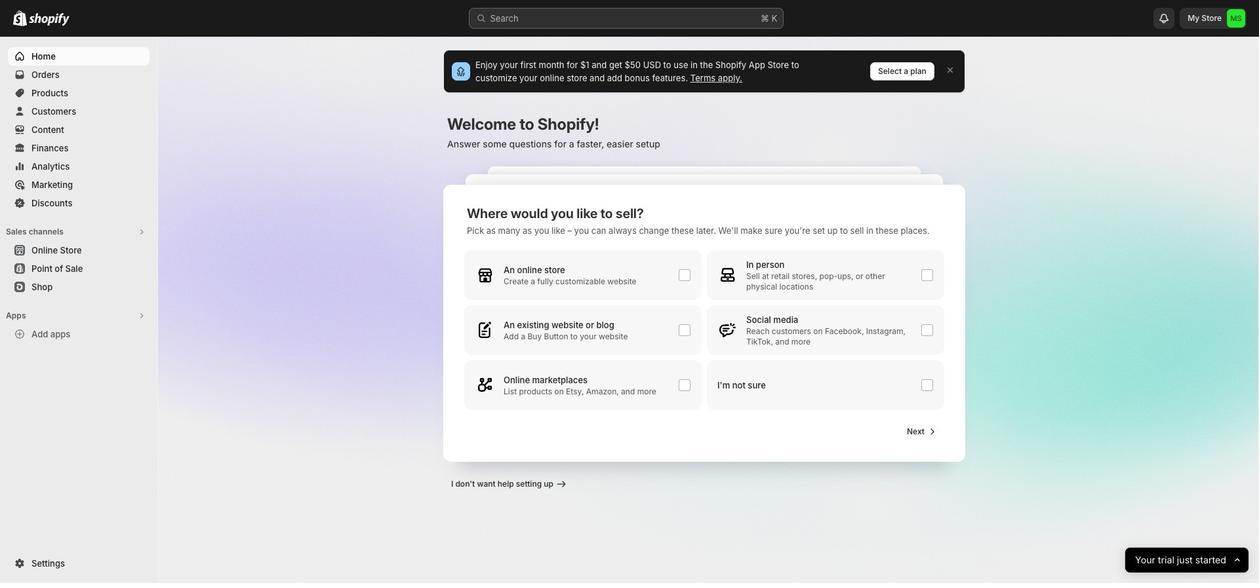 Task type: vqa. For each thing, say whether or not it's contained in the screenshot.
Create Order
no



Task type: describe. For each thing, give the bounding box(es) containing it.
my store image
[[1228, 9, 1246, 28]]

0 horizontal spatial shopify image
[[13, 10, 27, 26]]

1 horizontal spatial shopify image
[[29, 13, 70, 26]]



Task type: locate. For each thing, give the bounding box(es) containing it.
shopify image
[[13, 10, 27, 26], [29, 13, 70, 26]]



